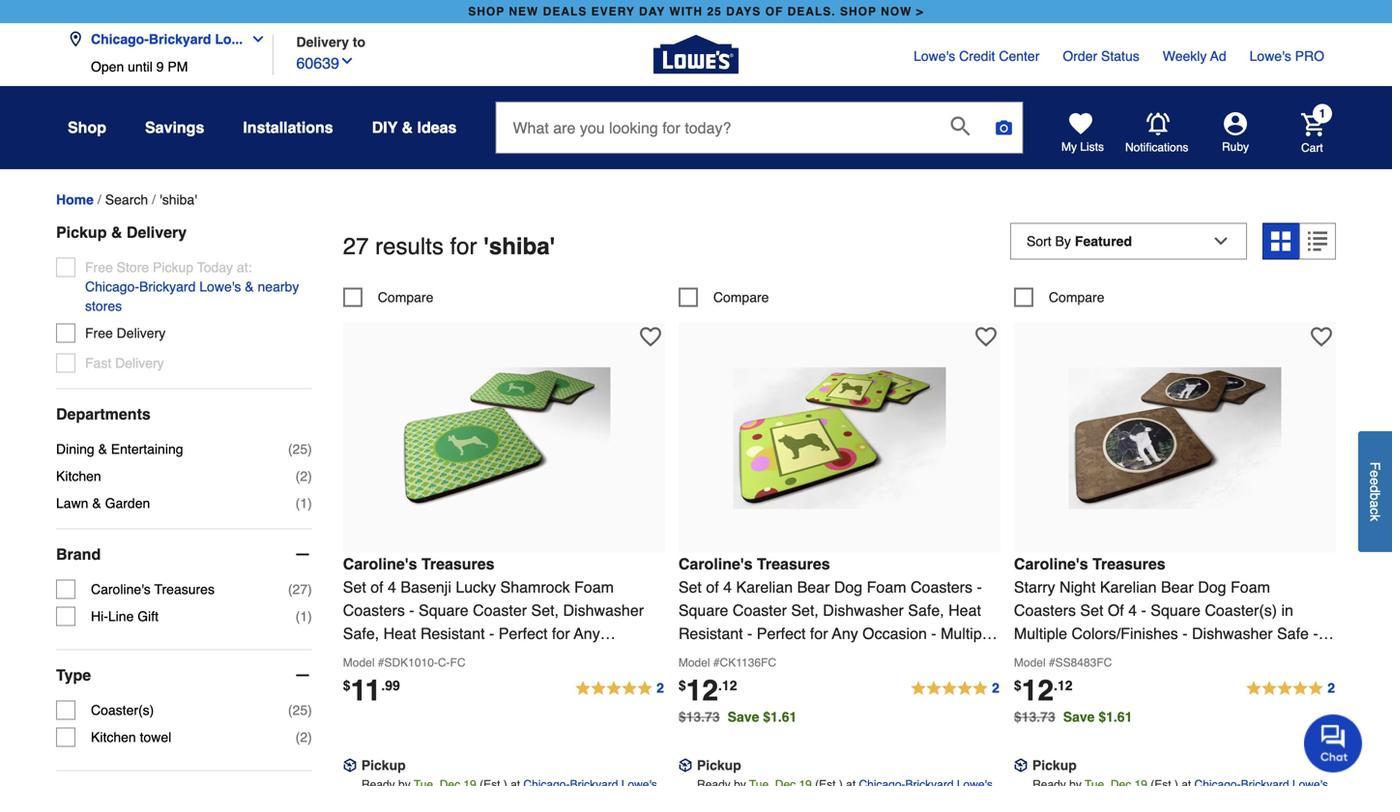 Task type: describe. For each thing, give the bounding box(es) containing it.
heat for multiple
[[949, 601, 981, 619]]

lucky
[[456, 578, 496, 596]]

dining & entertaining
[[56, 442, 183, 457]]

1002164574 element
[[1014, 288, 1105, 307]]

dining
[[56, 442, 94, 457]]

set, for dog
[[791, 601, 819, 619]]

safe, for model
[[343, 625, 379, 642]]

ss8483fc
[[1056, 656, 1112, 670]]

home
[[56, 192, 94, 207]]

deals
[[543, 5, 587, 18]]

towel
[[140, 730, 171, 745]]

any for dog
[[832, 625, 858, 642]]

of
[[766, 5, 784, 18]]

bear inside caroline's treasures starry night karelian bear dog foam coasters set of 4 - square coaster(s) in multiple colors/finishes - dishwasher safe - heat resistant model # ss8483fc
[[1161, 578, 1194, 596]]

any for shamrock
[[574, 625, 600, 642]]

order status link
[[1063, 46, 1140, 66]]

shop button
[[68, 110, 106, 145]]

d
[[1368, 485, 1383, 493]]

multiple inside caroline's treasures set of 4 karelian bear dog foam coasters - square coaster set, dishwasher safe, heat resistant - perfect for any occasion - multiple colors/finishes model # ck1136fc
[[941, 625, 994, 642]]

colors/finishes inside caroline's treasures starry night karelian bear dog foam coasters set of 4 - square coaster(s) in multiple colors/finishes - dishwasher safe - heat resistant model # ss8483fc
[[1072, 625, 1179, 642]]

2 actual price $12.12 element from the left
[[1014, 674, 1073, 707]]

day
[[639, 5, 665, 18]]

c
[[1368, 508, 1383, 515]]

at:
[[237, 260, 252, 275]]

( for kitchen towel
[[296, 730, 300, 745]]

order status
[[1063, 48, 1140, 64]]

free for free delivery
[[85, 325, 113, 341]]

search image
[[951, 116, 970, 136]]

brand
[[56, 545, 101, 563]]

chicago- for chicago-brickyard lo...
[[91, 31, 149, 47]]

11
[[351, 674, 381, 707]]

diy
[[372, 118, 398, 136]]

0 vertical spatial 25
[[707, 5, 722, 18]]

basenji
[[401, 578, 451, 596]]

lowe's for lowe's pro
[[1250, 48, 1292, 64]]

starry
[[1014, 578, 1056, 596]]

$ 11 .99
[[343, 674, 400, 707]]

2 shop from the left
[[840, 5, 877, 18]]

compare for 1002127976 element on the top of the page
[[714, 290, 769, 305]]

shop
[[68, 118, 106, 136]]

$13.73 save $1.61 for 2nd the actual price $12.12 element
[[1014, 709, 1133, 725]]

& for ideas
[[402, 118, 413, 136]]

shiba
[[489, 233, 550, 260]]

5 stars image for first the actual price $12.12 element 2 button
[[910, 677, 1001, 700]]

2 $13.73 from the left
[[1014, 709, 1056, 725]]

pm
[[168, 59, 188, 74]]

caroline's treasures set of 4 karelian bear dog foam coasters - square coaster set, dishwasher safe, heat resistant - perfect for any occasion - multiple colors/finishes model # ck1136fc
[[679, 555, 994, 670]]

lowe's home improvement lists image
[[1070, 112, 1093, 135]]

lowe's credit center
[[914, 48, 1040, 64]]

of for karelian
[[706, 578, 719, 596]]

home link
[[56, 192, 94, 207]]

chat invite button image
[[1304, 714, 1363, 773]]

Search Query text field
[[497, 103, 936, 153]]

foam for dog
[[867, 578, 907, 596]]

lowe's pro link
[[1250, 46, 1325, 66]]

pickup & delivery
[[56, 223, 187, 241]]

caroline's treasures set of 4 basenji lucky shamrock foam coasters - square coaster set, dishwasher safe, heat resistant - perfect for any occasion model # sdk1010-c-fc
[[343, 555, 644, 670]]

0 horizontal spatial for
[[450, 233, 477, 260]]

square for karelian
[[679, 601, 729, 619]]

square inside caroline's treasures starry night karelian bear dog foam coasters set of 4 - square coaster(s) in multiple colors/finishes - dishwasher safe - heat resistant model # ss8483fc
[[1151, 601, 1201, 619]]

25 for coaster(s)
[[293, 703, 308, 718]]

f e e d b a c k
[[1368, 462, 1383, 521]]

brickyard for lo...
[[149, 31, 211, 47]]

delivery up free store pickup today at:
[[127, 223, 187, 241]]

karelian inside caroline's treasures set of 4 karelian bear dog foam coasters - square coaster set, dishwasher safe, heat resistant - perfect for any occasion - multiple colors/finishes model # ck1136fc
[[736, 578, 793, 596]]

$13.73 save $1.61 for first the actual price $12.12 element
[[679, 709, 797, 725]]

pro
[[1295, 48, 1325, 64]]

.12 for 2nd the actual price $12.12 element
[[1054, 678, 1073, 693]]

& for entertaining
[[98, 442, 107, 457]]

chicago-brickyard lowe's & nearby stores
[[85, 279, 299, 314]]

was price $13.73 element for 2nd the actual price $12.12 element
[[1014, 704, 1063, 725]]

delivery down free delivery at the top left of page
[[115, 355, 164, 371]]

model inside caroline's treasures starry night karelian bear dog foam coasters set of 4 - square coaster(s) in multiple colors/finishes - dishwasher safe - heat resistant model # ss8483fc
[[1014, 656, 1046, 670]]

hi-line gift
[[91, 609, 159, 624]]

foam for shamrock
[[574, 578, 614, 596]]

compare for 1002164574 element
[[1049, 290, 1105, 305]]

search element
[[105, 192, 148, 207]]

1 $13.73 from the left
[[679, 709, 720, 725]]

installations
[[243, 118, 333, 136]]

coasters for multiple
[[911, 578, 973, 596]]

# inside caroline's treasures set of 4 karelian bear dog foam coasters - square coaster set, dishwasher safe, heat resistant - perfect for any occasion - multiple colors/finishes model # ck1136fc
[[714, 656, 720, 670]]

set, for shamrock
[[531, 601, 559, 619]]

delivery to
[[296, 34, 366, 50]]

25 for dining & entertaining
[[293, 442, 308, 457]]

ideas
[[417, 118, 457, 136]]

search
[[105, 192, 148, 207]]

( for lawn & garden
[[296, 496, 300, 511]]

type button
[[56, 650, 312, 701]]

garden
[[105, 496, 150, 511]]

c-
[[438, 656, 450, 670]]

2 button for actual price $11.99 element
[[574, 677, 665, 700]]

fast
[[85, 355, 111, 371]]

kitchen towel
[[91, 730, 171, 745]]

set for set of 4 basenji lucky shamrock foam coasters - square coaster set, dishwasher safe, heat resistant - perfect for any occasion
[[343, 578, 366, 596]]

dishwasher for shamrock
[[563, 601, 644, 619]]

save for 2nd the actual price $12.12 element
[[1063, 709, 1095, 725]]

order
[[1063, 48, 1098, 64]]

3 pickup image from the left
[[1014, 759, 1028, 772]]

gift
[[138, 609, 159, 624]]

lowe's home improvement logo image
[[654, 12, 739, 97]]

savings
[[145, 118, 204, 136]]

in
[[1282, 601, 1294, 619]]

perfect for bear
[[757, 625, 806, 642]]

2 pickup image from the left
[[679, 759, 692, 772]]

0 horizontal spatial 27
[[293, 582, 308, 597]]

) for hi-line gift
[[308, 609, 312, 624]]

caroline's treasures starry night karelian bear dog foam coasters set of 4 - square coaster(s) in multiple colors/finishes - dishwasher safe - heat resistant model # ss8483fc
[[1014, 555, 1319, 670]]

# inside caroline's treasures set of 4 basenji lucky shamrock foam coasters - square coaster set, dishwasher safe, heat resistant - perfect for any occasion model # sdk1010-c-fc
[[378, 656, 384, 670]]

lowe's pro
[[1250, 48, 1325, 64]]

today
[[197, 260, 233, 275]]

of
[[1108, 601, 1124, 619]]

caroline's treasures set of 4 karelian bear dog foam coasters - square coaster set, dishwasher safe, heat resistant - perfect for any occasion - multiple colors/finishes image
[[733, 332, 946, 545]]

fast delivery
[[85, 355, 164, 371]]

open until 9 pm
[[91, 59, 188, 74]]

kitchen for kitchen
[[56, 469, 101, 484]]

sdk1010-
[[384, 656, 438, 670]]

installations button
[[243, 110, 333, 145]]

safe
[[1277, 625, 1309, 642]]

night
[[1060, 578, 1096, 596]]

$1.61 for 2nd the actual price $12.12 element
[[1099, 709, 1133, 725]]

shiba element
[[160, 192, 197, 207]]

f e e d b a c k button
[[1359, 431, 1392, 552]]

60639
[[296, 54, 339, 72]]

every
[[591, 5, 635, 18]]

2 button for first the actual price $12.12 element
[[910, 677, 1001, 700]]

chicago- for chicago-brickyard lowe's & nearby stores
[[85, 279, 139, 295]]

2 button for 2nd the actual price $12.12 element
[[1246, 677, 1336, 700]]

compare for 1002771136 element
[[378, 290, 434, 305]]

1 pickup image from the left
[[343, 759, 357, 772]]

f
[[1368, 462, 1383, 470]]

coaster(s) inside caroline's treasures starry night karelian bear dog foam coasters set of 4 - square coaster(s) in multiple colors/finishes - dishwasher safe - heat resistant model # ss8483fc
[[1205, 601, 1277, 619]]

dog inside caroline's treasures set of 4 karelian bear dog foam coasters - square coaster set, dishwasher safe, heat resistant - perfect for any occasion - multiple colors/finishes model # ck1136fc
[[834, 578, 863, 596]]

dishwasher for dog
[[823, 601, 904, 619]]

caroline's for set of 4 basenji lucky shamrock foam coasters - square coaster set, dishwasher safe, heat resistant - perfect for any occasion
[[343, 555, 417, 573]]

) for coaster(s)
[[308, 703, 312, 718]]

weekly ad link
[[1163, 46, 1227, 66]]

free delivery
[[85, 325, 166, 341]]

days
[[726, 5, 761, 18]]

0 vertical spatial 1
[[1320, 107, 1326, 120]]

occasion for model
[[343, 648, 408, 666]]

resistant inside caroline's treasures starry night karelian bear dog foam coasters set of 4 - square coaster(s) in multiple colors/finishes - dishwasher safe - heat resistant model # ss8483fc
[[1051, 648, 1116, 666]]

dishwasher inside caroline's treasures starry night karelian bear dog foam coasters set of 4 - square coaster(s) in multiple colors/finishes - dishwasher safe - heat resistant model # ss8483fc
[[1192, 625, 1273, 642]]

credit
[[959, 48, 995, 64]]

lawn & garden
[[56, 496, 150, 511]]

savings button
[[145, 110, 204, 145]]

location image
[[68, 31, 83, 47]]

chevron down image inside chicago-brickyard lo... button
[[243, 31, 266, 47]]

.12 for first the actual price $12.12 element
[[719, 678, 737, 693]]

my lists link
[[1062, 112, 1104, 155]]

coaster for lucky
[[473, 601, 527, 619]]

ad
[[1211, 48, 1227, 64]]

ruby button
[[1189, 112, 1282, 155]]

) for lawn & garden
[[308, 496, 312, 511]]

lowe's home improvement cart image
[[1302, 113, 1325, 136]]

5 stars image for 2 button for actual price $11.99 element
[[574, 677, 665, 700]]

27 results for ' shiba '
[[343, 233, 555, 260]]

chicago-brickyard lowe's & nearby stores button
[[85, 277, 312, 316]]

bear inside caroline's treasures set of 4 karelian bear dog foam coasters - square coaster set, dishwasher safe, heat resistant - perfect for any occasion - multiple colors/finishes model # ck1136fc
[[797, 578, 830, 596]]

9
[[156, 59, 164, 74]]

status
[[1101, 48, 1140, 64]]

) for kitchen
[[308, 469, 312, 484]]

multiple inside caroline's treasures starry night karelian bear dog foam coasters set of 4 - square coaster(s) in multiple colors/finishes - dishwasher safe - heat resistant model # ss8483fc
[[1014, 625, 1068, 642]]

lowe's for lowe's credit center
[[914, 48, 956, 64]]

delivery up the 60639
[[296, 34, 349, 50]]

1 horizontal spatial 27
[[343, 233, 369, 260]]

free store pickup today at:
[[85, 260, 252, 275]]

model inside caroline's treasures set of 4 karelian bear dog foam coasters - square coaster set, dishwasher safe, heat resistant - perfect for any occasion - multiple colors/finishes model # ck1136fc
[[679, 656, 710, 670]]

1002127976 element
[[679, 288, 769, 307]]

notifications
[[1126, 140, 1189, 154]]

foam inside caroline's treasures starry night karelian bear dog foam coasters set of 4 - square coaster(s) in multiple colors/finishes - dishwasher safe - heat resistant model # ss8483fc
[[1231, 578, 1271, 596]]



Task type: locate. For each thing, give the bounding box(es) containing it.
coaster up ck1136fc
[[733, 601, 787, 619]]

0 vertical spatial safe,
[[908, 601, 944, 619]]

1 shop from the left
[[468, 5, 505, 18]]

square right of
[[1151, 601, 1201, 619]]

coasters inside caroline's treasures set of 4 basenji lucky shamrock foam coasters - square coaster set, dishwasher safe, heat resistant - perfect for any occasion model # sdk1010-c-fc
[[343, 601, 405, 619]]

treasures inside caroline's treasures starry night karelian bear dog foam coasters set of 4 - square coaster(s) in multiple colors/finishes - dishwasher safe - heat resistant model # ss8483fc
[[1093, 555, 1166, 573]]

minus image
[[293, 545, 312, 564], [293, 666, 312, 685]]

1 vertical spatial ( 2 )
[[296, 730, 312, 745]]

0 horizontal spatial $1.61
[[763, 709, 797, 725]]

.12 down ck1136fc
[[719, 678, 737, 693]]

1 horizontal spatial lowe's
[[914, 48, 956, 64]]

colors/finishes inside caroline's treasures set of 4 karelian bear dog foam coasters - square coaster set, dishwasher safe, heat resistant - perfect for any occasion - multiple colors/finishes model # ck1136fc
[[679, 648, 785, 666]]

caroline's treasures starry night karelian bear dog foam coasters set of 4 - square coaster(s) in multiple colors/finishes - dishwasher safe - heat resistant image
[[1069, 332, 1282, 545]]

$13.73 save $1.61 down ck1136fc
[[679, 709, 797, 725]]

$ for first the actual price $12.12 element
[[679, 678, 686, 693]]

square for basenji
[[419, 601, 469, 619]]

caroline's treasures
[[91, 582, 215, 597]]

$ 12 .12 down ss8483fc
[[1014, 674, 1073, 707]]

( 1 ) up ( 27 ) at the left bottom
[[296, 496, 312, 511]]

& right diy
[[402, 118, 413, 136]]

safe,
[[908, 601, 944, 619], [343, 625, 379, 642]]

coaster down "lucky"
[[473, 601, 527, 619]]

0 horizontal spatial multiple
[[941, 625, 994, 642]]

2 ) from the top
[[308, 469, 312, 484]]

1 karelian from the left
[[736, 578, 793, 596]]

1 up cart
[[1320, 107, 1326, 120]]

( for caroline's treasures
[[288, 582, 293, 597]]

model inside caroline's treasures set of 4 basenji lucky shamrock foam coasters - square coaster set, dishwasher safe, heat resistant - perfect for any occasion model # sdk1010-c-fc
[[343, 656, 375, 670]]

0 horizontal spatial colors/finishes
[[679, 648, 785, 666]]

1 horizontal spatial actual price $12.12 element
[[1014, 674, 1073, 707]]

( for kitchen
[[296, 469, 300, 484]]

brickyard down free store pickup today at:
[[139, 279, 196, 295]]

1 horizontal spatial compare
[[714, 290, 769, 305]]

line
[[108, 609, 134, 624]]

free
[[85, 260, 113, 275], [85, 325, 113, 341]]

square inside caroline's treasures set of 4 karelian bear dog foam coasters - square coaster set, dishwasher safe, heat resistant - perfect for any occasion - multiple colors/finishes model # ck1136fc
[[679, 601, 729, 619]]

5 ) from the top
[[308, 609, 312, 624]]

resistant for sdk1010-
[[420, 625, 485, 642]]

1 $ from the left
[[343, 678, 351, 693]]

2 horizontal spatial 5 stars image
[[1246, 677, 1336, 700]]

3 foam from the left
[[1231, 578, 1271, 596]]

square up ck1136fc
[[679, 601, 729, 619]]

4 inside caroline's treasures starry night karelian bear dog foam coasters set of 4 - square coaster(s) in multiple colors/finishes - dishwasher safe - heat resistant model # ss8483fc
[[1129, 601, 1137, 619]]

minus image for brand
[[293, 545, 312, 564]]

1 ' from the left
[[484, 233, 489, 260]]

my
[[1062, 140, 1077, 154]]

5 stars image for 2nd the actual price $12.12 element's 2 button
[[1246, 677, 1336, 700]]

resistant down of
[[1051, 648, 1116, 666]]

2 horizontal spatial 4
[[1129, 601, 1137, 619]]

karelian inside caroline's treasures starry night karelian bear dog foam coasters set of 4 - square coaster(s) in multiple colors/finishes - dishwasher safe - heat resistant model # ss8483fc
[[1100, 578, 1157, 596]]

kitchen down "dining"
[[56, 469, 101, 484]]

set inside caroline's treasures starry night karelian bear dog foam coasters set of 4 - square coaster(s) in multiple colors/finishes - dishwasher safe - heat resistant model # ss8483fc
[[1081, 601, 1104, 619]]

2 vertical spatial 25
[[293, 703, 308, 718]]

0 horizontal spatial 4
[[388, 578, 396, 596]]

1 vertical spatial free
[[85, 325, 113, 341]]

1 vertical spatial kitchen
[[91, 730, 136, 745]]

( 25 ) for dining & entertaining
[[288, 442, 312, 457]]

open
[[91, 59, 124, 74]]

home / search / 'shiba'
[[56, 192, 197, 208]]

1 actual price $12.12 element from the left
[[679, 674, 737, 707]]

coasters for #
[[343, 601, 405, 619]]

0 vertical spatial coaster(s)
[[1205, 601, 1277, 619]]

2 e from the top
[[1368, 478, 1383, 485]]

caroline's treasures set of 4 basenji lucky shamrock foam coasters - square coaster set, dishwasher safe, heat resistant - perfect for any occasion image
[[398, 332, 610, 545]]

1 model from the left
[[343, 656, 375, 670]]

1 set, from the left
[[531, 601, 559, 619]]

was price $13.73 element
[[679, 704, 728, 725], [1014, 704, 1063, 725]]

kitchen left towel
[[91, 730, 136, 745]]

departments element
[[56, 405, 312, 424]]

safe, inside caroline's treasures set of 4 basenji lucky shamrock foam coasters - square coaster set, dishwasher safe, heat resistant - perfect for any occasion model # sdk1010-c-fc
[[343, 625, 379, 642]]

1 free from the top
[[85, 260, 113, 275]]

0 horizontal spatial square
[[419, 601, 469, 619]]

1 heart outline image from the left
[[640, 326, 661, 348]]

2 $ from the left
[[679, 678, 686, 693]]

0 horizontal spatial resistant
[[420, 625, 485, 642]]

2 any from the left
[[832, 625, 858, 642]]

2 horizontal spatial lowe's
[[1250, 48, 1292, 64]]

compare inside 1002164574 element
[[1049, 290, 1105, 305]]

$ inside $ 11 .99
[[343, 678, 351, 693]]

$ for actual price $11.99 element
[[343, 678, 351, 693]]

1 square from the left
[[419, 601, 469, 619]]

1 was price $13.73 element from the left
[[679, 704, 728, 725]]

/ right home link
[[98, 192, 101, 208]]

0 horizontal spatial 2 button
[[574, 677, 665, 700]]

) for caroline's treasures
[[308, 582, 312, 597]]

set, inside caroline's treasures set of 4 basenji lucky shamrock foam coasters - square coaster set, dishwasher safe, heat resistant - perfect for any occasion model # sdk1010-c-fc
[[531, 601, 559, 619]]

treasures for basenji
[[422, 555, 495, 573]]

1 horizontal spatial for
[[552, 625, 570, 642]]

1 $13.73 save $1.61 from the left
[[679, 709, 797, 725]]

4 inside caroline's treasures set of 4 basenji lucky shamrock foam coasters - square coaster set, dishwasher safe, heat resistant - perfect for any occasion model # sdk1010-c-fc
[[388, 578, 396, 596]]

1 bear from the left
[[797, 578, 830, 596]]

1 vertical spatial minus image
[[293, 666, 312, 685]]

4 left basenji
[[388, 578, 396, 596]]

occasion for -
[[863, 625, 927, 642]]

2 dog from the left
[[1198, 578, 1227, 596]]

caroline's inside caroline's treasures starry night karelian bear dog foam coasters set of 4 - square coaster(s) in multiple colors/finishes - dishwasher safe - heat resistant model # ss8483fc
[[1014, 555, 1088, 573]]

$13.73 down ss8483fc
[[1014, 709, 1056, 725]]

list view image
[[1308, 232, 1328, 251]]

treasures for bear
[[1093, 555, 1166, 573]]

coasters left the starry
[[911, 578, 973, 596]]

1 horizontal spatial safe,
[[908, 601, 944, 619]]

square down basenji
[[419, 601, 469, 619]]

1 horizontal spatial occasion
[[863, 625, 927, 642]]

set for set of 4 karelian bear dog foam coasters - square coaster set, dishwasher safe, heat resistant - perfect for any occasion - multiple colors/finishes
[[679, 578, 702, 596]]

bear
[[797, 578, 830, 596], [1161, 578, 1194, 596]]

grid view image
[[1272, 232, 1291, 251]]

3 2 button from the left
[[1246, 677, 1336, 700]]

hi-
[[91, 609, 108, 624]]

1 horizontal spatial set
[[679, 578, 702, 596]]

1 / from the left
[[98, 192, 101, 208]]

1 vertical spatial safe,
[[343, 625, 379, 642]]

1 vertical spatial chevron down image
[[339, 53, 355, 69]]

coaster inside caroline's treasures set of 4 basenji lucky shamrock foam coasters - square coaster set, dishwasher safe, heat resistant - perfect for any occasion model # sdk1010-c-fc
[[473, 601, 527, 619]]

1 horizontal spatial multiple
[[1014, 625, 1068, 642]]

shop left new
[[468, 5, 505, 18]]

0 horizontal spatial coaster(s)
[[91, 703, 154, 718]]

1 ( 25 ) from the top
[[288, 442, 312, 457]]

( 1 ) for gift
[[296, 609, 312, 624]]

( for coaster(s)
[[288, 703, 293, 718]]

1 horizontal spatial 4
[[723, 578, 732, 596]]

minus image left the 11
[[293, 666, 312, 685]]

heat inside caroline's treasures set of 4 basenji lucky shamrock foam coasters - square coaster set, dishwasher safe, heat resistant - perfect for any occasion model # sdk1010-c-fc
[[384, 625, 416, 642]]

compare inside 1002127976 element
[[714, 290, 769, 305]]

1 ( 2 ) from the top
[[296, 469, 312, 484]]

1 foam from the left
[[574, 578, 614, 596]]

1 horizontal spatial coaster
[[733, 601, 787, 619]]

e up b
[[1368, 478, 1383, 485]]

.12
[[719, 678, 737, 693], [1054, 678, 1073, 693]]

2 horizontal spatial #
[[1049, 656, 1056, 670]]

coaster(s) up kitchen towel
[[91, 703, 154, 718]]

1 horizontal spatial 5 stars image
[[910, 677, 1001, 700]]

0 vertical spatial brickyard
[[149, 31, 211, 47]]

safe, for -
[[908, 601, 944, 619]]

0 horizontal spatial '
[[484, 233, 489, 260]]

treasures for karelian
[[757, 555, 830, 573]]

0 horizontal spatial set
[[343, 578, 366, 596]]

treasures inside caroline's treasures set of 4 karelian bear dog foam coasters - square coaster set, dishwasher safe, heat resistant - perfect for any occasion - multiple colors/finishes model # ck1136fc
[[757, 555, 830, 573]]

60639 button
[[296, 50, 355, 75]]

2 / from the left
[[152, 192, 156, 208]]

6 ) from the top
[[308, 703, 312, 718]]

3 model from the left
[[1014, 656, 1046, 670]]

heat for #
[[384, 625, 416, 642]]

1 for hi-line gift
[[300, 609, 308, 624]]

actual price $12.12 element
[[679, 674, 737, 707], [1014, 674, 1073, 707]]

0 horizontal spatial .12
[[719, 678, 737, 693]]

1 .12 from the left
[[719, 678, 737, 693]]

5 stars image
[[574, 677, 665, 700], [910, 677, 1001, 700], [1246, 677, 1336, 700]]

0 horizontal spatial bear
[[797, 578, 830, 596]]

1 horizontal spatial shop
[[840, 5, 877, 18]]

of inside caroline's treasures set of 4 basenji lucky shamrock foam coasters - square coaster set, dishwasher safe, heat resistant - perfect for any occasion model # sdk1010-c-fc
[[371, 578, 384, 596]]

4 for basenji
[[388, 578, 396, 596]]

$1.61 down ss8483fc
[[1099, 709, 1133, 725]]

0 horizontal spatial $13.73 save $1.61
[[679, 709, 797, 725]]

1 horizontal spatial $13.73 save $1.61
[[1014, 709, 1133, 725]]

shop new deals every day with 25 days of deals. shop now >
[[468, 5, 924, 18]]

0 horizontal spatial lowe's
[[199, 279, 241, 295]]

) for dining & entertaining
[[308, 442, 312, 457]]

resistant up fc
[[420, 625, 485, 642]]

lowe's down today on the left of the page
[[199, 279, 241, 295]]

any
[[574, 625, 600, 642], [832, 625, 858, 642]]

kitchen for kitchen towel
[[91, 730, 136, 745]]

resistant for colors/finishes
[[679, 625, 743, 642]]

2 set, from the left
[[791, 601, 819, 619]]

1 horizontal spatial '
[[550, 233, 555, 260]]

3 compare from the left
[[1049, 290, 1105, 305]]

) for kitchen towel
[[308, 730, 312, 745]]

minus image up ( 27 ) at the left bottom
[[293, 545, 312, 564]]

2 horizontal spatial foam
[[1231, 578, 1271, 596]]

until
[[128, 59, 153, 74]]

0 horizontal spatial was price $13.73 element
[[679, 704, 728, 725]]

chevron down image inside 60639 button
[[339, 53, 355, 69]]

2 # from the left
[[714, 656, 720, 670]]

camera image
[[995, 118, 1014, 137]]

1 horizontal spatial set,
[[791, 601, 819, 619]]

pickup
[[56, 223, 107, 241], [153, 260, 193, 275], [361, 758, 406, 773], [697, 758, 741, 773], [1033, 758, 1077, 773]]

1 vertical spatial heat
[[384, 625, 416, 642]]

any inside caroline's treasures set of 4 karelian bear dog foam coasters - square coaster set, dishwasher safe, heat resistant - perfect for any occasion - multiple colors/finishes model # ck1136fc
[[832, 625, 858, 642]]

coasters
[[911, 578, 973, 596], [343, 601, 405, 619], [1014, 601, 1076, 619]]

resistant up ck1136fc
[[679, 625, 743, 642]]

1 ) from the top
[[308, 442, 312, 457]]

save
[[728, 709, 759, 725], [1063, 709, 1095, 725]]

save for first the actual price $12.12 element
[[728, 709, 759, 725]]

2 horizontal spatial compare
[[1049, 290, 1105, 305]]

2 5 stars image from the left
[[910, 677, 1001, 700]]

( for hi-line gift
[[296, 609, 300, 624]]

heart outline image
[[640, 326, 661, 348], [1311, 326, 1332, 348]]

2 square from the left
[[679, 601, 729, 619]]

1 2 button from the left
[[574, 677, 665, 700]]

lowe's home improvement notification center image
[[1147, 112, 1170, 136]]

0 horizontal spatial safe,
[[343, 625, 379, 642]]

1 horizontal spatial chevron down image
[[339, 53, 355, 69]]

minus image for type
[[293, 666, 312, 685]]

set, inside caroline's treasures set of 4 karelian bear dog foam coasters - square coaster set, dishwasher safe, heat resistant - perfect for any occasion - multiple colors/finishes model # ck1136fc
[[791, 601, 819, 619]]

$13.73 save $1.61 down ss8483fc
[[1014, 709, 1133, 725]]

free left store
[[85, 260, 113, 275]]

0 vertical spatial chevron down image
[[243, 31, 266, 47]]

colors/finishes
[[1072, 625, 1179, 642], [679, 648, 785, 666]]

3 $ from the left
[[1014, 678, 1022, 693]]

2 $ 12 .12 from the left
[[1014, 674, 1073, 707]]

0 horizontal spatial /
[[98, 192, 101, 208]]

& for garden
[[92, 496, 101, 511]]

0 horizontal spatial $ 12 .12
[[679, 674, 737, 707]]

2 horizontal spatial set
[[1081, 601, 1104, 619]]

& inside button
[[402, 118, 413, 136]]

1 coaster from the left
[[473, 601, 527, 619]]

save down ss8483fc
[[1063, 709, 1095, 725]]

0 vertical spatial minus image
[[293, 545, 312, 564]]

0 horizontal spatial of
[[371, 578, 384, 596]]

( 2 ) for kitchen
[[296, 469, 312, 484]]

0 vertical spatial kitchen
[[56, 469, 101, 484]]

& down at: at top left
[[245, 279, 254, 295]]

my lists
[[1062, 140, 1104, 154]]

minus image inside "type" button
[[293, 666, 312, 685]]

1 horizontal spatial bear
[[1161, 578, 1194, 596]]

1 # from the left
[[378, 656, 384, 670]]

coaster inside caroline's treasures set of 4 karelian bear dog foam coasters - square coaster set, dishwasher safe, heat resistant - perfect for any occasion - multiple colors/finishes model # ck1136fc
[[733, 601, 787, 619]]

free down stores
[[85, 325, 113, 341]]

0 vertical spatial chicago-
[[91, 31, 149, 47]]

chicago-brickyard lo...
[[91, 31, 243, 47]]

1 horizontal spatial $1.61
[[1099, 709, 1133, 725]]

lowe's left pro
[[1250, 48, 1292, 64]]

2 coaster from the left
[[733, 601, 787, 619]]

with
[[670, 5, 703, 18]]

2 horizontal spatial coasters
[[1014, 601, 1076, 619]]

stores
[[85, 298, 122, 314]]

2 bear from the left
[[1161, 578, 1194, 596]]

0 vertical spatial heat
[[949, 601, 981, 619]]

center
[[999, 48, 1040, 64]]

& for delivery
[[111, 223, 122, 241]]

lo...
[[215, 31, 243, 47]]

brickyard for lowe's
[[139, 279, 196, 295]]

delivery up fast delivery
[[117, 325, 166, 341]]

1 12 from the left
[[686, 674, 719, 707]]

karelian up ck1136fc
[[736, 578, 793, 596]]

4 for karelian
[[723, 578, 732, 596]]

caroline's inside caroline's treasures set of 4 karelian bear dog foam coasters - square coaster set, dishwasher safe, heat resistant - perfect for any occasion - multiple colors/finishes model # ck1136fc
[[679, 555, 753, 573]]

1 horizontal spatial heart outline image
[[1311, 326, 1332, 348]]

pickup image
[[343, 759, 357, 772], [679, 759, 692, 772], [1014, 759, 1028, 772]]

coaster(s) left in
[[1205, 601, 1277, 619]]

perfect for lucky
[[499, 625, 548, 642]]

e up the d at the bottom
[[1368, 470, 1383, 478]]

1 $ 12 .12 from the left
[[679, 674, 737, 707]]

coasters down basenji
[[343, 601, 405, 619]]

2 foam from the left
[[867, 578, 907, 596]]

1 vertical spatial ( 1 )
[[296, 609, 312, 624]]

0 vertical spatial colors/finishes
[[1072, 625, 1179, 642]]

2 free from the top
[[85, 325, 113, 341]]

& right "dining"
[[98, 442, 107, 457]]

( 25 ) for coaster(s)
[[288, 703, 312, 718]]

compare inside 1002771136 element
[[378, 290, 434, 305]]

caroline's for set of 4 karelian bear dog foam coasters - square coaster set, dishwasher safe, heat resistant - perfect for any occasion - multiple colors/finishes
[[679, 555, 753, 573]]

0 horizontal spatial coaster
[[473, 601, 527, 619]]

actual price $11.99 element
[[343, 674, 400, 707]]

lowe's inside chicago-brickyard lowe's & nearby stores
[[199, 279, 241, 295]]

$
[[343, 678, 351, 693], [679, 678, 686, 693], [1014, 678, 1022, 693]]

2 heart outline image from the left
[[1311, 326, 1332, 348]]

treasures
[[422, 555, 495, 573], [757, 555, 830, 573], [1093, 555, 1166, 573], [154, 582, 215, 597]]

1 multiple from the left
[[941, 625, 994, 642]]

$13.73 save $1.61
[[679, 709, 797, 725], [1014, 709, 1133, 725]]

brickyard up pm
[[149, 31, 211, 47]]

resistant inside caroline's treasures set of 4 basenji lucky shamrock foam coasters - square coaster set, dishwasher safe, heat resistant - perfect for any occasion model # sdk1010-c-fc
[[420, 625, 485, 642]]

of for basenji
[[371, 578, 384, 596]]

0 horizontal spatial coasters
[[343, 601, 405, 619]]

0 vertical spatial free
[[85, 260, 113, 275]]

1 5 stars image from the left
[[574, 677, 665, 700]]

perfect down shamrock
[[499, 625, 548, 642]]

1 for lawn & garden
[[300, 496, 308, 511]]

shop left now
[[840, 5, 877, 18]]

now
[[881, 5, 912, 18]]

'shiba'
[[160, 192, 197, 207]]

0 vertical spatial ( 2 )
[[296, 469, 312, 484]]

2 ( 25 ) from the top
[[288, 703, 312, 718]]

.99
[[381, 678, 400, 693]]

3 # from the left
[[1049, 656, 1056, 670]]

diy & ideas
[[372, 118, 457, 136]]

occasion inside caroline's treasures set of 4 karelian bear dog foam coasters - square coaster set, dishwasher safe, heat resistant - perfect for any occasion - multiple colors/finishes model # ck1136fc
[[863, 625, 927, 642]]

heat inside caroline's treasures starry night karelian bear dog foam coasters set of 4 - square coaster(s) in multiple colors/finishes - dishwasher safe - heat resistant model # ss8483fc
[[1014, 648, 1047, 666]]

2 horizontal spatial $
[[1014, 678, 1022, 693]]

4 up ck1136fc
[[723, 578, 732, 596]]

0 horizontal spatial $
[[343, 678, 351, 693]]

model left ck1136fc
[[679, 656, 710, 670]]

1 $1.61 from the left
[[763, 709, 797, 725]]

1 of from the left
[[371, 578, 384, 596]]

2 ( 2 ) from the top
[[296, 730, 312, 745]]

0 horizontal spatial karelian
[[736, 578, 793, 596]]

1 horizontal spatial any
[[832, 625, 858, 642]]

square inside caroline's treasures set of 4 basenji lucky shamrock foam coasters - square coaster set, dishwasher safe, heat resistant - perfect for any occasion model # sdk1010-c-fc
[[419, 601, 469, 619]]

chevron down image
[[243, 31, 266, 47], [339, 53, 355, 69]]

delivery
[[296, 34, 349, 50], [127, 223, 187, 241], [117, 325, 166, 341], [115, 355, 164, 371]]

-
[[977, 578, 982, 596], [409, 601, 414, 619], [1142, 601, 1147, 619], [489, 625, 494, 642], [747, 625, 753, 642], [932, 625, 937, 642], [1183, 625, 1188, 642], [1314, 625, 1319, 642]]

1 horizontal spatial foam
[[867, 578, 907, 596]]

1 vertical spatial 25
[[293, 442, 308, 457]]

deals.
[[788, 5, 836, 18]]

foam inside caroline's treasures set of 4 karelian bear dog foam coasters - square coaster set, dishwasher safe, heat resistant - perfect for any occasion - multiple colors/finishes model # ck1136fc
[[867, 578, 907, 596]]

& down the home / search / 'shiba'
[[111, 223, 122, 241]]

dishwasher inside caroline's treasures set of 4 basenji lucky shamrock foam coasters - square coaster set, dishwasher safe, heat resistant - perfect for any occasion model # sdk1010-c-fc
[[563, 601, 644, 619]]

2 perfect from the left
[[757, 625, 806, 642]]

$13.73 down ck1136fc
[[679, 709, 720, 725]]

7 ) from the top
[[308, 730, 312, 745]]

coasters inside caroline's treasures set of 4 karelian bear dog foam coasters - square coaster set, dishwasher safe, heat resistant - perfect for any occasion - multiple colors/finishes model # ck1136fc
[[911, 578, 973, 596]]

1 dog from the left
[[834, 578, 863, 596]]

2 $13.73 save $1.61 from the left
[[1014, 709, 1133, 725]]

#
[[378, 656, 384, 670], [714, 656, 720, 670], [1049, 656, 1056, 670]]

1 horizontal spatial /
[[152, 192, 156, 208]]

new
[[509, 5, 539, 18]]

4 inside caroline's treasures set of 4 karelian bear dog foam coasters - square coaster set, dishwasher safe, heat resistant - perfect for any occasion - multiple colors/finishes model # ck1136fc
[[723, 578, 732, 596]]

1 e from the top
[[1368, 470, 1383, 478]]

perfect inside caroline's treasures set of 4 basenji lucky shamrock foam coasters - square coaster set, dishwasher safe, heat resistant - perfect for any occasion model # sdk1010-c-fc
[[499, 625, 548, 642]]

was price $13.73 element down ss8483fc
[[1014, 704, 1063, 725]]

ck1136fc
[[720, 656, 777, 670]]

set inside caroline's treasures set of 4 basenji lucky shamrock foam coasters - square coaster set, dishwasher safe, heat resistant - perfect for any occasion model # sdk1010-c-fc
[[343, 578, 366, 596]]

for inside caroline's treasures set of 4 basenji lucky shamrock foam coasters - square coaster set, dishwasher safe, heat resistant - perfect for any occasion model # sdk1010-c-fc
[[552, 625, 570, 642]]

ruby
[[1222, 140, 1249, 154]]

resistant inside caroline's treasures set of 4 karelian bear dog foam coasters - square coaster set, dishwasher safe, heat resistant - perfect for any occasion - multiple colors/finishes model # ck1136fc
[[679, 625, 743, 642]]

1 minus image from the top
[[293, 545, 312, 564]]

foam
[[574, 578, 614, 596], [867, 578, 907, 596], [1231, 578, 1271, 596]]

1 compare from the left
[[378, 290, 434, 305]]

$ 12 .12 down ck1136fc
[[679, 674, 737, 707]]

brickyard inside chicago-brickyard lowe's & nearby stores
[[139, 279, 196, 295]]

chicago-brickyard lo... button
[[68, 20, 274, 59]]

& inside chicago-brickyard lowe's & nearby stores
[[245, 279, 254, 295]]

treasures inside caroline's treasures set of 4 basenji lucky shamrock foam coasters - square coaster set, dishwasher safe, heat resistant - perfect for any occasion model # sdk1010-c-fc
[[422, 555, 495, 573]]

2 .12 from the left
[[1054, 678, 1073, 693]]

1 any from the left
[[574, 625, 600, 642]]

chicago- up open
[[91, 31, 149, 47]]

2 model from the left
[[679, 656, 710, 670]]

27
[[343, 233, 369, 260], [293, 582, 308, 597]]

b
[[1368, 493, 1383, 500]]

/ left the "'shiba'" on the top left of page
[[152, 192, 156, 208]]

4
[[388, 578, 396, 596], [723, 578, 732, 596], [1129, 601, 1137, 619]]

perfect inside caroline's treasures set of 4 karelian bear dog foam coasters - square coaster set, dishwasher safe, heat resistant - perfect for any occasion - multiple colors/finishes model # ck1136fc
[[757, 625, 806, 642]]

0 horizontal spatial heat
[[384, 625, 416, 642]]

brand button
[[56, 530, 312, 580]]

actual price $12.12 element down ss8483fc
[[1014, 674, 1073, 707]]

2 minus image from the top
[[293, 666, 312, 685]]

1 up ( 27 ) at the left bottom
[[300, 496, 308, 511]]

4 ) from the top
[[308, 582, 312, 597]]

weekly
[[1163, 48, 1207, 64]]

1 vertical spatial colors/finishes
[[679, 648, 785, 666]]

coasters down the starry
[[1014, 601, 1076, 619]]

1 horizontal spatial heat
[[949, 601, 981, 619]]

# inside caroline's treasures starry night karelian bear dog foam coasters set of 4 - square coaster(s) in multiple colors/finishes - dishwasher safe - heat resistant model # ss8483fc
[[1049, 656, 1056, 670]]

( 1 )
[[296, 496, 312, 511], [296, 609, 312, 624]]

2 2 button from the left
[[910, 677, 1001, 700]]

2 horizontal spatial 2 button
[[1246, 677, 1336, 700]]

lowe's
[[914, 48, 956, 64], [1250, 48, 1292, 64], [199, 279, 241, 295]]

1 horizontal spatial colors/finishes
[[1072, 625, 1179, 642]]

a
[[1368, 500, 1383, 508]]

type
[[56, 666, 91, 684]]

model left ss8483fc
[[1014, 656, 1046, 670]]

0 horizontal spatial model
[[343, 656, 375, 670]]

$1.61 down ck1136fc
[[763, 709, 797, 725]]

free for free store pickup today at:
[[85, 260, 113, 275]]

caroline's for starry night karelian bear dog foam coasters set of 4 - square coaster(s) in multiple colors/finishes - dishwasher safe - heat resistant
[[1014, 555, 1088, 573]]

2 compare from the left
[[714, 290, 769, 305]]

1 down ( 27 ) at the left bottom
[[300, 609, 308, 624]]

dog inside caroline's treasures starry night karelian bear dog foam coasters set of 4 - square coaster(s) in multiple colors/finishes - dishwasher safe - heat resistant model # ss8483fc
[[1198, 578, 1227, 596]]

of
[[371, 578, 384, 596], [706, 578, 719, 596]]

0 horizontal spatial any
[[574, 625, 600, 642]]

0 vertical spatial ( 25 )
[[288, 442, 312, 457]]

2 ( 1 ) from the top
[[296, 609, 312, 624]]

safe, inside caroline's treasures set of 4 karelian bear dog foam coasters - square coaster set, dishwasher safe, heat resistant - perfect for any occasion - multiple colors/finishes model # ck1136fc
[[908, 601, 944, 619]]

$ for 2nd the actual price $12.12 element
[[1014, 678, 1022, 693]]

perfect up ck1136fc
[[757, 625, 806, 642]]

( 1 ) for garden
[[296, 496, 312, 511]]

2 ' from the left
[[550, 233, 555, 260]]

set inside caroline's treasures set of 4 karelian bear dog foam coasters - square coaster set, dishwasher safe, heat resistant - perfect for any occasion - multiple colors/finishes model # ck1136fc
[[679, 578, 702, 596]]

.12 down ss8483fc
[[1054, 678, 1073, 693]]

departments
[[56, 405, 151, 423]]

( 2 )
[[296, 469, 312, 484], [296, 730, 312, 745]]

0 horizontal spatial save
[[728, 709, 759, 725]]

actual price $12.12 element down ck1136fc
[[679, 674, 737, 707]]

&
[[402, 118, 413, 136], [111, 223, 122, 241], [245, 279, 254, 295], [98, 442, 107, 457], [92, 496, 101, 511]]

lists
[[1080, 140, 1104, 154]]

chicago- inside button
[[91, 31, 149, 47]]

occasion inside caroline's treasures set of 4 basenji lucky shamrock foam coasters - square coaster set, dishwasher safe, heat resistant - perfect for any occasion model # sdk1010-c-fc
[[343, 648, 408, 666]]

)
[[308, 442, 312, 457], [308, 469, 312, 484], [308, 496, 312, 511], [308, 582, 312, 597], [308, 609, 312, 624], [308, 703, 312, 718], [308, 730, 312, 745]]

brickyard inside button
[[149, 31, 211, 47]]

& right lawn
[[92, 496, 101, 511]]

None search field
[[496, 102, 1024, 172]]

1 ( 1 ) from the top
[[296, 496, 312, 511]]

was price $13.73 element for first the actual price $12.12 element
[[679, 704, 728, 725]]

$1.61 for first the actual price $12.12 element
[[763, 709, 797, 725]]

3 square from the left
[[1151, 601, 1201, 619]]

foam inside caroline's treasures set of 4 basenji lucky shamrock foam coasters - square coaster set, dishwasher safe, heat resistant - perfect for any occasion model # sdk1010-c-fc
[[574, 578, 614, 596]]

chicago- up stores
[[85, 279, 139, 295]]

1 vertical spatial chicago-
[[85, 279, 139, 295]]

0 horizontal spatial perfect
[[499, 625, 548, 642]]

2 horizontal spatial dishwasher
[[1192, 625, 1273, 642]]

dishwasher inside caroline's treasures set of 4 karelian bear dog foam coasters - square coaster set, dishwasher safe, heat resistant - perfect for any occasion - multiple colors/finishes model # ck1136fc
[[823, 601, 904, 619]]

model
[[343, 656, 375, 670], [679, 656, 710, 670], [1014, 656, 1046, 670]]

lowe's left credit
[[914, 48, 956, 64]]

shamrock
[[500, 578, 570, 596]]

model up the 11
[[343, 656, 375, 670]]

4 right of
[[1129, 601, 1137, 619]]

shop new deals every day with 25 days of deals. shop now > link
[[464, 0, 928, 23]]

12 for first the actual price $12.12 element was price $13.73 element
[[686, 674, 719, 707]]

25
[[707, 5, 722, 18], [293, 442, 308, 457], [293, 703, 308, 718]]

( for dining & entertaining
[[288, 442, 293, 457]]

2 was price $13.73 element from the left
[[1014, 704, 1063, 725]]

0 vertical spatial ( 1 )
[[296, 496, 312, 511]]

for inside caroline's treasures set of 4 karelian bear dog foam coasters - square coaster set, dishwasher safe, heat resistant - perfect for any occasion - multiple colors/finishes model # ck1136fc
[[810, 625, 828, 642]]

chevron down image down to
[[339, 53, 355, 69]]

( 1 ) down ( 27 ) at the left bottom
[[296, 609, 312, 624]]

set
[[343, 578, 366, 596], [679, 578, 702, 596], [1081, 601, 1104, 619]]

1 save from the left
[[728, 709, 759, 725]]

0 horizontal spatial 5 stars image
[[574, 677, 665, 700]]

2 $1.61 from the left
[[1099, 709, 1133, 725]]

1002771136 element
[[343, 288, 434, 307]]

1 horizontal spatial dog
[[1198, 578, 1227, 596]]

caroline's inside caroline's treasures set of 4 basenji lucky shamrock foam coasters - square coaster set, dishwasher safe, heat resistant - perfect for any occasion model # sdk1010-c-fc
[[343, 555, 417, 573]]

coasters inside caroline's treasures starry night karelian bear dog foam coasters set of 4 - square coaster(s) in multiple colors/finishes - dishwasher safe - heat resistant model # ss8483fc
[[1014, 601, 1076, 619]]

0 horizontal spatial shop
[[468, 5, 505, 18]]

2 12 from the left
[[1022, 674, 1054, 707]]

of inside caroline's treasures set of 4 karelian bear dog foam coasters - square coaster set, dishwasher safe, heat resistant - perfect for any occasion - multiple colors/finishes model # ck1136fc
[[706, 578, 719, 596]]

was price $13.73 element down ck1136fc
[[679, 704, 728, 725]]

any inside caroline's treasures set of 4 basenji lucky shamrock foam coasters - square coaster set, dishwasher safe, heat resistant - perfect for any occasion model # sdk1010-c-fc
[[574, 625, 600, 642]]

heat inside caroline's treasures set of 4 karelian bear dog foam coasters - square coaster set, dishwasher safe, heat resistant - perfect for any occasion - multiple colors/finishes model # ck1136fc
[[949, 601, 981, 619]]

chicago- inside chicago-brickyard lowe's & nearby stores
[[85, 279, 139, 295]]

results
[[375, 233, 444, 260]]

1 horizontal spatial square
[[679, 601, 729, 619]]

2 save from the left
[[1063, 709, 1095, 725]]

2 multiple from the left
[[1014, 625, 1068, 642]]

( 2 ) for kitchen towel
[[296, 730, 312, 745]]

to
[[353, 34, 366, 50]]

2 horizontal spatial model
[[1014, 656, 1046, 670]]

weekly ad
[[1163, 48, 1227, 64]]

3 5 stars image from the left
[[1246, 677, 1336, 700]]

save down ck1136fc
[[728, 709, 759, 725]]

2 of from the left
[[706, 578, 719, 596]]

3 ) from the top
[[308, 496, 312, 511]]

minus image inside brand button
[[293, 545, 312, 564]]

chicago-
[[91, 31, 149, 47], [85, 279, 139, 295]]

chevron down image left delivery to
[[243, 31, 266, 47]]

e
[[1368, 470, 1383, 478], [1368, 478, 1383, 485]]

coaster for bear
[[733, 601, 787, 619]]

12 for was price $13.73 element for 2nd the actual price $12.12 element
[[1022, 674, 1054, 707]]

for for set of 4 karelian bear dog foam coasters - square coaster set, dishwasher safe, heat resistant - perfect for any occasion - multiple colors/finishes
[[810, 625, 828, 642]]

store
[[117, 260, 149, 275]]

0 vertical spatial 27
[[343, 233, 369, 260]]

heart outline image
[[976, 326, 997, 348]]

lowe's credit center link
[[914, 46, 1040, 66]]

0 horizontal spatial 12
[[686, 674, 719, 707]]

2 horizontal spatial heat
[[1014, 648, 1047, 666]]

karelian up of
[[1100, 578, 1157, 596]]

1 perfect from the left
[[499, 625, 548, 642]]

2 karelian from the left
[[1100, 578, 1157, 596]]



Task type: vqa. For each thing, say whether or not it's contained in the screenshot.
Fast Delivery
yes



